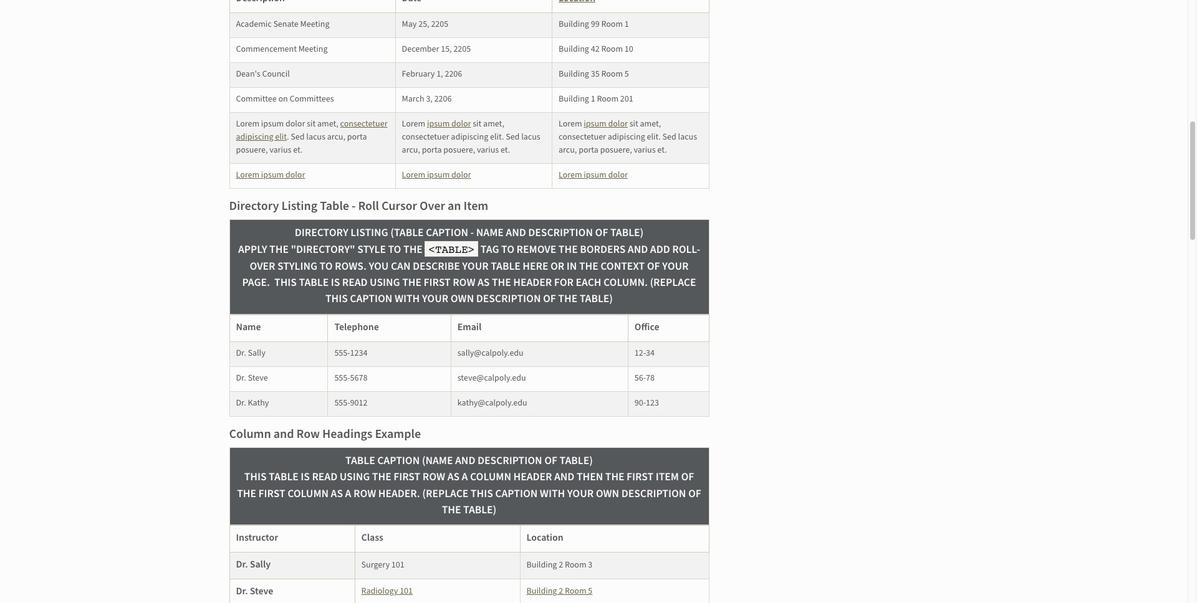 Task type: describe. For each thing, give the bounding box(es) containing it.
style
[[358, 242, 386, 258]]

read inside table caption (name and description of table) this table is read using the first row as a column header and then the first item of the first column as a row header.         (replace this caption with your own description of the table)
[[312, 470, 338, 486]]

555- for 1234
[[335, 347, 350, 360]]

2 lorem ipsum dolor link from the left
[[402, 169, 471, 181]]

2205 for may 25, 2205
[[431, 18, 449, 30]]

committee
[[236, 93, 277, 105]]

class
[[362, 532, 384, 546]]

this inside tag to remove the borders and add roll- over styling to rows.           you can describe  your table here or in the context of your page.  this table is read using the  first row as the header for each column. (replace this caption with your  own description of the table)
[[326, 292, 348, 307]]

telephone
[[335, 321, 379, 334]]

sally@calpoly.edu
[[458, 347, 524, 360]]

room for dean's council
[[602, 68, 623, 80]]

the right then
[[606, 470, 625, 486]]

or
[[551, 259, 565, 274]]

your down tag
[[462, 259, 489, 274]]

lacus for 2nd ipsum dolor link from the left
[[679, 131, 698, 143]]

0 horizontal spatial column
[[288, 486, 329, 502]]

caption down example
[[378, 453, 420, 469]]

for
[[555, 275, 574, 291]]

12-34
[[635, 347, 655, 360]]

et. inside the . sed lacus arcu, porta posuere, varius et.
[[293, 144, 303, 156]]

own inside table caption (name and description of table) this table is read using the first row as a column header and then the first item of the first column as a row header.         (replace this caption with your own description of the table)
[[596, 486, 620, 502]]

radiology 101
[[362, 586, 413, 599]]

1 sit from the left
[[307, 118, 316, 130]]

the down can
[[403, 275, 422, 291]]

description down kathy@calpoly.edu
[[478, 453, 543, 469]]

with inside table caption (name and description of table) this table is read using the first row as a column header and then the first item of the first column as a row header.         (replace this caption with your own description of the table)
[[540, 486, 565, 502]]

1 lorem ipsum dolor link from the left
[[236, 169, 305, 181]]

the down tag
[[492, 275, 511, 291]]

dr. sally for this table is read using the first row as a column header and then the first item of the first column as a row header.         (replace this caption with your own description of the table)
[[236, 559, 271, 572]]

tag to remove the borders and add roll- over styling to rows.           you can describe  your table here or in the context of your page.  this table is read using the  first row as the header for each column. (replace this caption with your  own description of the table)
[[242, 242, 701, 307]]

roll-
[[673, 242, 701, 258]]

rows.
[[335, 259, 367, 274]]

row inside tag to remove the borders and add roll- over styling to rows.           you can describe  your table here or in the context of your page.  this table is read using the  first row as the header for each column. (replace this caption with your  own description of the table)
[[453, 275, 476, 291]]

varius for 2nd ipsum dolor link from the left
[[634, 144, 656, 156]]

surgery
[[362, 559, 390, 572]]

column
[[229, 426, 271, 444]]

555-1234
[[335, 347, 368, 360]]

lacus for 2nd ipsum dolor link from the right
[[522, 131, 541, 143]]

(name
[[422, 453, 453, 469]]

123
[[646, 397, 659, 410]]

56-
[[635, 372, 646, 385]]

sally for apply the "directory" style to the
[[248, 347, 266, 360]]

each
[[576, 275, 602, 291]]

apply
[[238, 242, 267, 258]]

first left item
[[627, 470, 654, 486]]

(replace inside tag to remove the borders and add roll- over styling to rows.           you can describe  your table here or in the context of your page.  this table is read using the  first row as the header for each column. (replace this caption with your  own description of the table)
[[650, 275, 697, 291]]

1 horizontal spatial arcu,
[[402, 144, 420, 156]]

council
[[262, 68, 290, 80]]

lorem ipsum dolor for first lorem ipsum dolor link from the right
[[559, 169, 628, 181]]

description down item
[[622, 486, 687, 502]]

own inside tag to remove the borders and add roll- over styling to rows.           you can describe  your table here or in the context of your page.  this table is read using the  first row as the header for each column. (replace this caption with your  own description of the table)
[[451, 292, 474, 307]]

the up over
[[270, 242, 289, 258]]

dr. for surgery 101
[[236, 559, 248, 572]]

header inside table caption (name and description of table) this table is read using the first row as a column header and then the first item of the first column as a row header.         (replace this caption with your own description of the table)
[[514, 470, 552, 486]]

56-78
[[635, 372, 655, 385]]

may
[[402, 18, 417, 30]]

building 35 room 5
[[559, 68, 629, 80]]

caption inside 'directory listing   (table caption - name and description of table) apply the "directory" style to the <table>'
[[426, 225, 469, 241]]

2 horizontal spatial arcu,
[[559, 144, 577, 156]]

elit. for 2nd ipsum dolor link from the right
[[490, 131, 504, 143]]

listing for (table
[[351, 225, 388, 241]]

your down roll- on the right top of page
[[663, 259, 689, 274]]

et. for 2nd ipsum dolor link from the right
[[501, 144, 510, 156]]

description inside tag to remove the borders and add roll- over styling to rows.           you can describe  your table here or in the context of your page.  this table is read using the  first row as the header for each column. (replace this caption with your  own description of the table)
[[476, 292, 541, 307]]

101 for surgery 101
[[392, 559, 405, 572]]

item
[[464, 198, 489, 215]]

sed inside the . sed lacus arcu, porta posuere, varius et.
[[291, 131, 305, 143]]

3 lorem ipsum dolor link from the left
[[559, 169, 628, 181]]

consectetuer inside consectetuer adipiscing elit
[[340, 118, 388, 130]]

header inside tag to remove the borders and add roll- over styling to rows.           you can describe  your table here or in the context of your page.  this table is read using the  first row as the header for each column. (replace this caption with your  own description of the table)
[[514, 275, 552, 291]]

office
[[635, 321, 660, 334]]

roll
[[358, 198, 379, 215]]

your inside table caption (name and description of table) this table is read using the first row as a column header and then the first item of the first column as a row header.         (replace this caption with your own description of the table)
[[568, 486, 594, 502]]

name
[[477, 225, 504, 241]]

porta inside the . sed lacus arcu, porta posuere, varius et.
[[347, 131, 367, 143]]

1 horizontal spatial as
[[448, 470, 460, 486]]

0 horizontal spatial a
[[345, 486, 352, 502]]

dr. for 555-1234
[[236, 347, 246, 360]]

varius inside the . sed lacus arcu, porta posuere, varius et.
[[270, 144, 292, 156]]

dean's council
[[236, 68, 290, 80]]

kathy@calpoly.edu
[[458, 397, 528, 410]]

dr. sally for apply the "directory" style to the
[[236, 347, 266, 360]]

3,
[[426, 93, 433, 105]]

5678
[[350, 372, 368, 385]]

dr. for 555-9012
[[236, 397, 246, 410]]

march
[[402, 93, 425, 105]]

25,
[[419, 18, 430, 30]]

committee on committees
[[236, 93, 334, 105]]

remove
[[517, 242, 557, 258]]

email
[[458, 321, 482, 334]]

an
[[448, 198, 461, 215]]

1 horizontal spatial consectetuer
[[402, 131, 450, 143]]

9012
[[350, 397, 368, 410]]

radiology 101 link
[[362, 586, 413, 599]]

2206 for march 3, 2206
[[435, 93, 452, 105]]

1234
[[350, 347, 368, 360]]

room for academic senate meeting
[[602, 18, 623, 30]]

column.
[[604, 275, 648, 291]]

90-
[[635, 397, 646, 410]]

555-9012
[[335, 397, 368, 410]]

to inside 'directory listing   (table caption - name and description of table) apply the "directory" style to the <table>'
[[388, 242, 401, 258]]

(table
[[391, 225, 424, 241]]

is inside tag to remove the borders and add roll- over styling to rows.           you can describe  your table here or in the context of your page.  this table is read using the  first row as the header for each column. (replace this caption with your  own description of the table)
[[331, 275, 340, 291]]

99
[[591, 18, 600, 30]]

description inside 'directory listing   (table caption - name and description of table) apply the "directory" style to the <table>'
[[529, 225, 593, 241]]

2 vertical spatial row
[[354, 486, 376, 502]]

555- for 5678
[[335, 372, 350, 385]]

1 vertical spatial meeting
[[299, 43, 328, 55]]

2 for 5
[[559, 586, 563, 599]]

building for commencement meeting
[[559, 43, 589, 55]]

lorem ipsum dolor sit amet,
[[236, 118, 340, 130]]

lorem ipsum dolor for 2nd lorem ipsum dolor link from left
[[402, 169, 471, 181]]

1 vertical spatial row
[[423, 470, 446, 486]]

3
[[589, 559, 593, 572]]

sit amet, consectetuer adipiscing elit. sed lacus arcu, porta posuere, varius et. for 2nd ipsum dolor link from the right
[[402, 118, 541, 156]]

commencement meeting
[[236, 43, 328, 55]]

building for academic senate meeting
[[559, 18, 589, 30]]

consectetuer adipiscing elit
[[236, 118, 388, 143]]

radiology
[[362, 586, 398, 599]]

headings
[[323, 426, 373, 444]]

1 horizontal spatial a
[[462, 470, 468, 486]]

tag
[[481, 242, 499, 258]]

cursor
[[382, 198, 417, 215]]

adipiscing for 2nd ipsum dolor link from the left
[[608, 131, 646, 143]]

sally for this table is read using the first row as a column header and then the first item of the first column as a row header.         (replace this caption with your own description of the table)
[[250, 559, 271, 572]]

here
[[523, 259, 549, 274]]

78
[[646, 372, 655, 385]]

with inside tag to remove the borders and add roll- over styling to rows.           you can describe  your table here or in the context of your page.  this table is read using the  first row as the header for each column. (replace this caption with your  own description of the table)
[[395, 292, 420, 307]]

december 15, 2205
[[402, 43, 471, 55]]

march 3, 2206
[[402, 93, 452, 105]]

on
[[279, 93, 288, 105]]

may 25, 2205
[[402, 18, 449, 30]]

0 horizontal spatial to
[[320, 259, 333, 274]]

arcu, inside the . sed lacus arcu, porta posuere, varius et.
[[327, 131, 346, 143]]

building 42 room 10
[[559, 43, 634, 55]]

borders
[[580, 242, 626, 258]]

adipiscing inside consectetuer adipiscing elit
[[236, 131, 274, 143]]

then
[[577, 470, 603, 486]]

over
[[420, 198, 445, 215]]

porta for 2nd ipsum dolor link from the left
[[579, 144, 599, 156]]

room for commencement meeting
[[602, 43, 623, 55]]

lorem ipsum dolor for 3rd lorem ipsum dolor link from right
[[236, 169, 305, 181]]

0 vertical spatial 1
[[625, 18, 629, 30]]

adipiscing for 2nd ipsum dolor link from the right
[[451, 131, 489, 143]]

december
[[402, 43, 439, 55]]

table) inside tag to remove the borders and add roll- over styling to rows.           you can describe  your table here or in the context of your page.  this table is read using the  first row as the header for each column. (replace this caption with your  own description of the table)
[[580, 292, 613, 307]]

12-
[[635, 347, 646, 360]]

<table>
[[429, 243, 475, 256]]

0 vertical spatial meeting
[[300, 18, 330, 30]]

commencement
[[236, 43, 297, 55]]

you
[[369, 259, 389, 274]]

context
[[601, 259, 645, 274]]

building 2 room 3
[[527, 559, 593, 572]]

caption inside tag to remove the borders and add roll- over styling to rows.           you can describe  your table here or in the context of your page.  this table is read using the  first row as the header for each column. (replace this caption with your  own description of the table)
[[350, 292, 393, 307]]

february
[[402, 68, 435, 80]]

15,
[[441, 43, 452, 55]]

directory listing   (table caption - name and description of table) apply the "directory" style to the <table>
[[238, 225, 644, 258]]

0 vertical spatial -
[[352, 198, 356, 215]]

this inside table caption (name and description of table) this table is read using the first row as a column header and then the first item of the first column as a row header.         (replace this caption with your own description of the table)
[[471, 486, 493, 502]]

and inside tag to remove the borders and add roll- over styling to rows.           you can describe  your table here or in the context of your page.  this table is read using the  first row as the header for each column. (replace this caption with your  own description of the table)
[[628, 242, 648, 258]]

academic senate meeting
[[236, 18, 330, 30]]

lacus inside the . sed lacus arcu, porta posuere, varius et.
[[307, 131, 326, 143]]

5 for building 2 room 5
[[589, 586, 593, 599]]



Task type: vqa. For each thing, say whether or not it's contained in the screenshot.


Task type: locate. For each thing, give the bounding box(es) containing it.
using down headings
[[340, 470, 370, 486]]

0 horizontal spatial this
[[244, 470, 267, 486]]

room
[[602, 18, 623, 30], [602, 43, 623, 55], [602, 68, 623, 80], [597, 93, 619, 105], [565, 559, 587, 572], [565, 586, 587, 599]]

1,
[[437, 68, 443, 80]]

0 vertical spatial 2205
[[431, 18, 449, 30]]

caption up telephone
[[350, 292, 393, 307]]

0 horizontal spatial 1
[[591, 93, 596, 105]]

as down tag
[[478, 275, 490, 291]]

0 horizontal spatial elit.
[[490, 131, 504, 143]]

2 horizontal spatial varius
[[634, 144, 656, 156]]

committees
[[290, 93, 334, 105]]

0 vertical spatial 5
[[625, 68, 629, 80]]

using inside tag to remove the borders and add roll- over styling to rows.           you can describe  your table here or in the context of your page.  this table is read using the  first row as the header for each column. (replace this caption with your  own description of the table)
[[370, 275, 400, 291]]

et.
[[293, 144, 303, 156], [501, 144, 510, 156], [658, 144, 667, 156]]

own
[[451, 292, 474, 307], [596, 486, 620, 502]]

listing inside 'directory listing   (table caption - name and description of table) apply the "directory" style to the <table>'
[[351, 225, 388, 241]]

1 vertical spatial 555-
[[335, 372, 350, 385]]

dean's
[[236, 68, 261, 80]]

the down for
[[559, 292, 578, 307]]

1 555- from the top
[[335, 347, 350, 360]]

1 2 from the top
[[559, 559, 563, 572]]

elit
[[275, 131, 287, 143]]

example
[[375, 426, 421, 444]]

0 horizontal spatial (replace
[[423, 486, 469, 502]]

2 dr. from the top
[[236, 372, 246, 385]]

arcu,
[[327, 131, 346, 143], [402, 144, 420, 156], [559, 144, 577, 156]]

1 horizontal spatial (replace
[[650, 275, 697, 291]]

0 horizontal spatial read
[[312, 470, 338, 486]]

consectetuer adipiscing elit link
[[236, 118, 388, 143]]

varius
[[270, 144, 292, 156], [477, 144, 499, 156], [634, 144, 656, 156]]

5 down 3
[[589, 586, 593, 599]]

read down rows.
[[342, 275, 368, 291]]

room for committee on committees
[[597, 93, 619, 105]]

1 et. from the left
[[293, 144, 303, 156]]

0 horizontal spatial as
[[331, 486, 343, 502]]

of
[[595, 225, 609, 241], [647, 259, 660, 274], [543, 292, 556, 307], [545, 453, 558, 469], [682, 470, 695, 486], [689, 486, 702, 502]]

and right (name in the left bottom of the page
[[455, 453, 476, 469]]

0 horizontal spatial et.
[[293, 144, 303, 156]]

your down then
[[568, 486, 594, 502]]

room left 201 on the top right of page
[[597, 93, 619, 105]]

0 horizontal spatial sed
[[291, 131, 305, 143]]

sed for 2nd ipsum dolor link from the left
[[663, 131, 677, 143]]

2206 right 3,
[[435, 93, 452, 105]]

3 sed from the left
[[663, 131, 677, 143]]

description up "remove"
[[529, 225, 593, 241]]

porta
[[347, 131, 367, 143], [422, 144, 442, 156], [579, 144, 599, 156]]

1 ipsum dolor link from the left
[[427, 118, 471, 130]]

directory
[[229, 198, 279, 215], [295, 225, 349, 241]]

to up can
[[388, 242, 401, 258]]

as
[[478, 275, 490, 291], [448, 470, 460, 486], [331, 486, 343, 502]]

1 vertical spatial with
[[540, 486, 565, 502]]

1 horizontal spatial 5
[[625, 68, 629, 80]]

row left header.
[[354, 486, 376, 502]]

sit amet, consectetuer adipiscing elit. sed lacus arcu, porta posuere, varius et. down 201 on the top right of page
[[559, 118, 698, 156]]

0 vertical spatial a
[[462, 470, 468, 486]]

using inside table caption (name and description of table) this table is read using the first row as a column header and then the first item of the first column as a row header.         (replace this caption with your own description of the table)
[[340, 470, 370, 486]]

ipsum dolor link down 3,
[[427, 118, 471, 130]]

0 horizontal spatial arcu,
[[327, 131, 346, 143]]

2 dr. sally from the top
[[236, 559, 271, 572]]

2 lacus from the left
[[522, 131, 541, 143]]

1 vertical spatial as
[[448, 470, 460, 486]]

2 2 from the top
[[559, 586, 563, 599]]

porta for 2nd ipsum dolor link from the right
[[422, 144, 442, 156]]

and inside 'directory listing   (table caption - name and description of table) apply the "directory" style to the <table>'
[[506, 225, 526, 241]]

to right tag
[[502, 242, 515, 258]]

2 horizontal spatial lacus
[[679, 131, 698, 143]]

adipiscing left elit on the top left of page
[[236, 131, 274, 143]]

2 dr. steve from the top
[[236, 585, 274, 599]]

can
[[391, 259, 411, 274]]

555- down the 555-1234 at the bottom
[[335, 372, 350, 385]]

table left roll
[[320, 198, 349, 215]]

sit amet, consectetuer adipiscing elit. sed lacus arcu, porta posuere, varius et. down 3,
[[402, 118, 541, 156]]

dr. for 555-5678
[[236, 372, 246, 385]]

this
[[326, 292, 348, 307], [471, 486, 493, 502]]

row down describe
[[453, 275, 476, 291]]

0 horizontal spatial consectetuer
[[340, 118, 388, 130]]

1 horizontal spatial with
[[540, 486, 565, 502]]

directory inside 'directory listing   (table caption - name and description of table) apply the "directory" style to the <table>'
[[295, 225, 349, 241]]

1 dr. steve from the top
[[236, 372, 268, 385]]

2 horizontal spatial amet,
[[640, 118, 662, 130]]

0 vertical spatial directory
[[229, 198, 279, 215]]

3 et. from the left
[[658, 144, 667, 156]]

3 posuere, from the left
[[601, 144, 632, 156]]

with
[[395, 292, 420, 307], [540, 486, 565, 502]]

3 555- from the top
[[335, 397, 350, 410]]

describe
[[413, 259, 460, 274]]

1 dr. sally from the top
[[236, 347, 266, 360]]

0 vertical spatial column
[[470, 470, 512, 486]]

description
[[529, 225, 593, 241], [476, 292, 541, 307], [478, 453, 543, 469], [622, 486, 687, 502]]

the up instructor
[[237, 486, 256, 502]]

first
[[424, 275, 451, 291], [394, 470, 421, 486], [627, 470, 654, 486], [259, 486, 285, 502]]

101 for radiology 101
[[400, 586, 413, 599]]

1 horizontal spatial -
[[471, 225, 474, 241]]

1 vertical spatial (replace
[[423, 486, 469, 502]]

senate
[[273, 18, 299, 30]]

steve up kathy on the left
[[248, 372, 268, 385]]

2205 for december 15, 2205
[[454, 43, 471, 55]]

is inside table caption (name and description of table) this table is read using the first row as a column header and then the first item of the first column as a row header.         (replace this caption with your own description of the table)
[[301, 470, 310, 486]]

room down the building 2 room 3
[[565, 586, 587, 599]]

directory for directory listing table - roll cursor over an item
[[229, 198, 279, 215]]

read
[[342, 275, 368, 291], [312, 470, 338, 486]]

2 555- from the top
[[335, 372, 350, 385]]

this down styling
[[275, 275, 297, 291]]

the down (name in the left bottom of the page
[[442, 503, 461, 518]]

and left add
[[628, 242, 648, 258]]

building left 35
[[559, 68, 589, 80]]

listing
[[282, 198, 318, 215], [351, 225, 388, 241]]

2 horizontal spatial sit
[[630, 118, 639, 130]]

directory up apply
[[229, 198, 279, 215]]

item
[[656, 470, 679, 486]]

0 horizontal spatial 2205
[[431, 18, 449, 30]]

42
[[591, 43, 600, 55]]

is down row
[[301, 470, 310, 486]]

3 adipiscing from the left
[[608, 131, 646, 143]]

0 horizontal spatial is
[[301, 470, 310, 486]]

0 vertical spatial 555-
[[335, 347, 350, 360]]

listing up the "directory"
[[282, 198, 318, 215]]

adipiscing down march 3, 2206
[[451, 131, 489, 143]]

35
[[591, 68, 600, 80]]

2 vertical spatial table
[[269, 470, 299, 486]]

1 vertical spatial -
[[471, 225, 474, 241]]

1 horizontal spatial listing
[[351, 225, 388, 241]]

0 horizontal spatial amet,
[[318, 118, 339, 130]]

arcu, down building 1 room 201
[[559, 144, 577, 156]]

steve
[[248, 372, 268, 385], [250, 585, 274, 599]]

building for committee on committees
[[559, 93, 589, 105]]

2 up building 2 room 5
[[559, 559, 563, 572]]

555-5678
[[335, 372, 368, 385]]

0 horizontal spatial with
[[395, 292, 420, 307]]

2 down the building 2 room 3
[[559, 586, 563, 599]]

1 horizontal spatial this
[[471, 486, 493, 502]]

1 adipiscing from the left
[[236, 131, 274, 143]]

101
[[392, 559, 405, 572], [400, 586, 413, 599]]

kathy
[[248, 397, 269, 410]]

0 vertical spatial this
[[275, 275, 297, 291]]

0 vertical spatial as
[[478, 275, 490, 291]]

2 adipiscing from the left
[[451, 131, 489, 143]]

steve for this table is read using the first row as a column header and then the first item of the first column as a row header.         (replace this caption with your own description of the table)
[[250, 585, 274, 599]]

1 horizontal spatial is
[[331, 275, 340, 291]]

3 lacus from the left
[[679, 131, 698, 143]]

listing for table
[[282, 198, 318, 215]]

caption up <table>
[[426, 225, 469, 241]]

555- down 555-5678
[[335, 397, 350, 410]]

building down 'building 35 room 5'
[[559, 93, 589, 105]]

steve for apply the "directory" style to the
[[248, 372, 268, 385]]

5 for building 35 room 5
[[625, 68, 629, 80]]

0 vertical spatial dr. sally
[[236, 347, 266, 360]]

building 2 room 5 link
[[527, 586, 593, 599]]

1 vertical spatial this
[[471, 486, 493, 502]]

0 horizontal spatial table
[[269, 470, 299, 486]]

2 sed from the left
[[506, 131, 520, 143]]

adipiscing down 201 on the top right of page
[[608, 131, 646, 143]]

listing up style
[[351, 225, 388, 241]]

sit amet, consectetuer adipiscing elit. sed lacus arcu, porta posuere, varius et. for 2nd ipsum dolor link from the left
[[559, 118, 698, 156]]

0 vertical spatial listing
[[282, 198, 318, 215]]

header left then
[[514, 470, 552, 486]]

header down "here"
[[514, 275, 552, 291]]

0 vertical spatial row
[[453, 275, 476, 291]]

0 vertical spatial this
[[326, 292, 348, 307]]

555- for 9012
[[335, 397, 350, 410]]

1 horizontal spatial row
[[423, 470, 446, 486]]

directory listing table - roll cursor over an item
[[229, 198, 489, 215]]

using
[[370, 275, 400, 291], [340, 470, 370, 486]]

name
[[236, 321, 261, 334]]

table down headings
[[346, 453, 375, 469]]

dolor
[[286, 118, 305, 130], [452, 118, 471, 130], [609, 118, 628, 130], [286, 169, 305, 181], [452, 169, 471, 181], [609, 169, 628, 181]]

first inside tag to remove the borders and add roll- over styling to rows.           you can describe  your table here or in the context of your page.  this table is read using the  first row as the header for each column. (replace this caption with your  own description of the table)
[[424, 275, 451, 291]]

0 horizontal spatial sit
[[307, 118, 316, 130]]

2 horizontal spatial lorem ipsum dolor link
[[559, 169, 628, 181]]

1 vertical spatial table
[[299, 275, 329, 291]]

0 vertical spatial 2206
[[445, 68, 462, 80]]

1 horizontal spatial porta
[[422, 144, 442, 156]]

sally
[[248, 347, 266, 360], [250, 559, 271, 572]]

1 vertical spatial dr. steve
[[236, 585, 274, 599]]

1 header from the top
[[514, 275, 552, 291]]

5 dr. from the top
[[236, 585, 248, 599]]

2 ipsum dolor link from the left
[[584, 118, 628, 130]]

row
[[297, 426, 320, 444]]

lacus
[[307, 131, 326, 143], [522, 131, 541, 143], [679, 131, 698, 143]]

2206 for february 1, 2206
[[445, 68, 462, 80]]

sally down instructor
[[250, 559, 271, 572]]

101 right radiology
[[400, 586, 413, 599]]

1 vertical spatial 2206
[[435, 93, 452, 105]]

0 horizontal spatial this
[[326, 292, 348, 307]]

0 vertical spatial with
[[395, 292, 420, 307]]

as inside tag to remove the borders and add roll- over styling to rows.           you can describe  your table here or in the context of your page.  this table is read using the  first row as the header for each column. (replace this caption with your  own description of the table)
[[478, 275, 490, 291]]

0 vertical spatial is
[[331, 275, 340, 291]]

1 horizontal spatial read
[[342, 275, 368, 291]]

of inside 'directory listing   (table caption - name and description of table) apply the "directory" style to the <table>'
[[595, 225, 609, 241]]

0 horizontal spatial own
[[451, 292, 474, 307]]

steve@calpoly.edu
[[458, 372, 526, 385]]

as down (name in the left bottom of the page
[[448, 470, 460, 486]]

building left 42
[[559, 43, 589, 55]]

0 horizontal spatial porta
[[347, 131, 367, 143]]

to down the "directory"
[[320, 259, 333, 274]]

first down describe
[[424, 275, 451, 291]]

lorem
[[236, 118, 260, 130], [402, 118, 426, 130], [559, 118, 582, 130], [236, 169, 260, 181], [402, 169, 426, 181], [559, 169, 582, 181]]

directory up the "directory"
[[295, 225, 349, 241]]

0 vertical spatial steve
[[248, 372, 268, 385]]

meeting
[[300, 18, 330, 30], [299, 43, 328, 55]]

table) inside 'directory listing   (table caption - name and description of table) apply the "directory" style to the <table>'
[[611, 225, 644, 241]]

ipsum dolor link
[[427, 118, 471, 130], [584, 118, 628, 130]]

1 sed from the left
[[291, 131, 305, 143]]

0 vertical spatial table
[[491, 259, 521, 274]]

- inside 'directory listing   (table caption - name and description of table) apply the "directory" style to the <table>'
[[471, 225, 474, 241]]

2205 right 25,
[[431, 18, 449, 30]]

dr. steve down instructor
[[236, 585, 274, 599]]

varius for 2nd ipsum dolor link from the right
[[477, 144, 499, 156]]

this
[[275, 275, 297, 291], [244, 470, 267, 486]]

2 vertical spatial 555-
[[335, 397, 350, 410]]

first up header.
[[394, 470, 421, 486]]

2 horizontal spatial table
[[491, 259, 521, 274]]

2 et. from the left
[[501, 144, 510, 156]]

2 sit amet, consectetuer adipiscing elit. sed lacus arcu, porta posuere, varius et. from the left
[[559, 118, 698, 156]]

dr.
[[236, 347, 246, 360], [236, 372, 246, 385], [236, 397, 246, 410], [236, 559, 248, 572], [236, 585, 248, 599]]

1 horizontal spatial amet,
[[484, 118, 505, 130]]

3 sit from the left
[[630, 118, 639, 130]]

1 vertical spatial dr. sally
[[236, 559, 271, 572]]

sit for 2nd ipsum dolor link from the right
[[473, 118, 482, 130]]

ipsum dolor link down building 1 room 201
[[584, 118, 628, 130]]

1 horizontal spatial elit.
[[647, 131, 661, 143]]

your down describe
[[422, 292, 449, 307]]

read inside tag to remove the borders and add roll- over styling to rows.           you can describe  your table here or in the context of your page.  this table is read using the  first row as the header for each column. (replace this caption with your  own description of the table)
[[342, 275, 368, 291]]

101 right surgery
[[392, 559, 405, 572]]

dr. steve for this table is read using the first row as a column header and then the first item of the first column as a row header.         (replace this caption with your own description of the table)
[[236, 585, 274, 599]]

building 99 room 1
[[559, 18, 629, 30]]

1 dr. from the top
[[236, 347, 246, 360]]

the up "each"
[[580, 259, 599, 274]]

et. for 2nd ipsum dolor link from the left
[[658, 144, 667, 156]]

- left name
[[471, 225, 474, 241]]

1 lacus from the left
[[307, 131, 326, 143]]

2 sit from the left
[[473, 118, 482, 130]]

building for dr. sally
[[527, 559, 557, 572]]

meeting down senate
[[299, 43, 328, 55]]

2 horizontal spatial row
[[453, 275, 476, 291]]

sit amet, consectetuer adipiscing elit. sed lacus arcu, porta posuere, varius et.
[[402, 118, 541, 156], [559, 118, 698, 156]]

is down rows.
[[331, 275, 340, 291]]

0 vertical spatial read
[[342, 275, 368, 291]]

"directory"
[[291, 242, 355, 258]]

0 vertical spatial sally
[[248, 347, 266, 360]]

(replace down add
[[650, 275, 697, 291]]

add
[[651, 242, 670, 258]]

1 horizontal spatial 2205
[[454, 43, 471, 55]]

1 horizontal spatial sed
[[506, 131, 520, 143]]

elit. for 2nd ipsum dolor link from the left
[[647, 131, 661, 143]]

arcu, down march
[[402, 144, 420, 156]]

. sed lacus arcu, porta posuere, varius et.
[[236, 131, 367, 156]]

posuere, down the lorem ipsum dolor sit amet,
[[236, 144, 268, 156]]

this down column
[[244, 470, 267, 486]]

amet, for 2nd ipsum dolor link from the right
[[484, 118, 505, 130]]

2 header from the top
[[514, 470, 552, 486]]

1 amet, from the left
[[318, 118, 339, 130]]

2 horizontal spatial consectetuer
[[559, 131, 606, 143]]

academic
[[236, 18, 272, 30]]

over
[[250, 259, 275, 274]]

1 sit amet, consectetuer adipiscing elit. sed lacus arcu, porta posuere, varius et. from the left
[[402, 118, 541, 156]]

201
[[621, 93, 634, 105]]

1 vertical spatial using
[[340, 470, 370, 486]]

building for dean's council
[[559, 68, 589, 80]]

1 horizontal spatial lorem ipsum dolor link
[[402, 169, 471, 181]]

building down location
[[527, 559, 557, 572]]

ipsum
[[261, 118, 284, 130], [427, 118, 450, 130], [584, 118, 607, 130], [261, 169, 284, 181], [427, 169, 450, 181], [584, 169, 607, 181]]

0 vertical spatial using
[[370, 275, 400, 291]]

building 1 room 201
[[559, 93, 634, 105]]

own up "email"
[[451, 292, 474, 307]]

2 vertical spatial as
[[331, 486, 343, 502]]

1 horizontal spatial 1
[[625, 18, 629, 30]]

meeting right senate
[[300, 18, 330, 30]]

0 vertical spatial table
[[320, 198, 349, 215]]

1 horizontal spatial table
[[299, 275, 329, 291]]

1 posuere, from the left
[[236, 144, 268, 156]]

this inside table caption (name and description of table) this table is read using the first row as a column header and then the first item of the first column as a row header.         (replace this caption with your own description of the table)
[[244, 470, 267, 486]]

1 vertical spatial 2205
[[454, 43, 471, 55]]

table)
[[611, 225, 644, 241], [580, 292, 613, 307], [560, 453, 593, 469], [464, 503, 497, 518]]

5
[[625, 68, 629, 80], [589, 586, 593, 599]]

building down the building 2 room 3
[[527, 586, 557, 599]]

1 vertical spatial own
[[596, 486, 620, 502]]

the down (table
[[404, 242, 423, 258]]

first up instructor
[[259, 486, 285, 502]]

adipiscing
[[236, 131, 274, 143], [451, 131, 489, 143], [608, 131, 646, 143]]

0 horizontal spatial row
[[354, 486, 376, 502]]

2 varius from the left
[[477, 144, 499, 156]]

room for dr. sally
[[565, 559, 587, 572]]

amet, for 2nd ipsum dolor link from the left
[[640, 118, 662, 130]]

and
[[506, 225, 526, 241], [628, 242, 648, 258], [274, 426, 294, 444], [455, 453, 476, 469], [555, 470, 575, 486]]

posuere,
[[236, 144, 268, 156], [444, 144, 476, 156], [601, 144, 632, 156]]

with down can
[[395, 292, 420, 307]]

2 posuere, from the left
[[444, 144, 476, 156]]

4 dr. from the top
[[236, 559, 248, 572]]

dr. steve for apply the "directory" style to the
[[236, 372, 268, 385]]

1 horizontal spatial column
[[470, 470, 512, 486]]

posuere, down 201 on the top right of page
[[601, 144, 632, 156]]

the up the in
[[559, 242, 578, 258]]

lorem ipsum dolor link
[[236, 169, 305, 181], [402, 169, 471, 181], [559, 169, 628, 181]]

1 vertical spatial directory
[[295, 225, 349, 241]]

and left then
[[555, 470, 575, 486]]

1 up 10
[[625, 18, 629, 30]]

as down headings
[[331, 486, 343, 502]]

the up header.
[[372, 470, 392, 486]]

dr. kathy
[[236, 397, 269, 410]]

read down column and row headings example
[[312, 470, 338, 486]]

table caption (name and description of table) this table is read using the first row as a column header and then the first item of the first column as a row header.         (replace this caption with your own description of the table)
[[237, 453, 702, 518]]

table inside table caption (name and description of table) this table is read using the first row as a column header and then the first item of the first column as a row header.         (replace this caption with your own description of the table)
[[346, 453, 375, 469]]

table down tag
[[491, 259, 521, 274]]

dr. sally down 'name' on the left of page
[[236, 347, 266, 360]]

column
[[470, 470, 512, 486], [288, 486, 329, 502]]

(replace inside table caption (name and description of table) this table is read using the first row as a column header and then the first item of the first column as a row header.         (replace this caption with your own description of the table)
[[423, 486, 469, 502]]

1 down 'building 35 room 5'
[[591, 93, 596, 105]]

sed for 2nd ipsum dolor link from the right
[[506, 131, 520, 143]]

description down "here"
[[476, 292, 541, 307]]

posuere, for 2nd ipsum dolor link from the right
[[444, 144, 476, 156]]

1 horizontal spatial directory
[[295, 225, 349, 241]]

posuere, up an on the top left
[[444, 144, 476, 156]]

2206
[[445, 68, 462, 80], [435, 93, 452, 105]]

0 horizontal spatial 5
[[589, 586, 593, 599]]

dr. steve up dr. kathy at bottom left
[[236, 372, 268, 385]]

posuere, for 2nd ipsum dolor link from the left
[[601, 144, 632, 156]]

a
[[462, 470, 468, 486], [345, 486, 352, 502]]

0 horizontal spatial listing
[[282, 198, 318, 215]]

3 amet, from the left
[[640, 118, 662, 130]]

to
[[388, 242, 401, 258], [502, 242, 515, 258], [320, 259, 333, 274]]

1 horizontal spatial to
[[388, 242, 401, 258]]

- left roll
[[352, 198, 356, 215]]

1 horizontal spatial varius
[[477, 144, 499, 156]]

1 elit. from the left
[[490, 131, 504, 143]]

header
[[514, 275, 552, 291], [514, 470, 552, 486]]

table down styling
[[299, 275, 329, 291]]

and right name
[[506, 225, 526, 241]]

sit for 2nd ipsum dolor link from the left
[[630, 118, 639, 130]]

1 vertical spatial 1
[[591, 93, 596, 105]]

3 dr. from the top
[[236, 397, 246, 410]]

2 elit. from the left
[[647, 131, 661, 143]]

location
[[527, 532, 564, 546]]

2 amet, from the left
[[484, 118, 505, 130]]

in
[[567, 259, 577, 274]]

.
[[287, 131, 289, 143]]

2 horizontal spatial to
[[502, 242, 515, 258]]

sally down 'name' on the left of page
[[248, 347, 266, 360]]

caption
[[426, 225, 469, 241], [350, 292, 393, 307], [378, 453, 420, 469], [496, 486, 538, 502]]

1 horizontal spatial own
[[596, 486, 620, 502]]

2 for 3
[[559, 559, 563, 572]]

1 varius from the left
[[270, 144, 292, 156]]

directory for directory listing   (table caption - name and description of table) apply the "directory" style to the <table>
[[295, 225, 349, 241]]

1 vertical spatial table
[[346, 453, 375, 469]]

this inside tag to remove the borders and add roll- over styling to rows.           you can describe  your table here or in the context of your page.  this table is read using the  first row as the header for each column. (replace this caption with your  own description of the table)
[[275, 275, 297, 291]]

table inside table caption (name and description of table) this table is read using the first row as a column header and then the first item of the first column as a row header.         (replace this caption with your own description of the table)
[[269, 470, 299, 486]]

0 vertical spatial dr. steve
[[236, 372, 268, 385]]

table
[[491, 259, 521, 274], [299, 275, 329, 291], [269, 470, 299, 486]]

and left row
[[274, 426, 294, 444]]

2206 right '1,'
[[445, 68, 462, 80]]

posuere, inside the . sed lacus arcu, porta posuere, varius et.
[[236, 144, 268, 156]]

1 horizontal spatial adipiscing
[[451, 131, 489, 143]]

3 varius from the left
[[634, 144, 656, 156]]

34
[[646, 347, 655, 360]]

caption up location
[[496, 486, 538, 502]]

room left 3
[[565, 559, 587, 572]]



